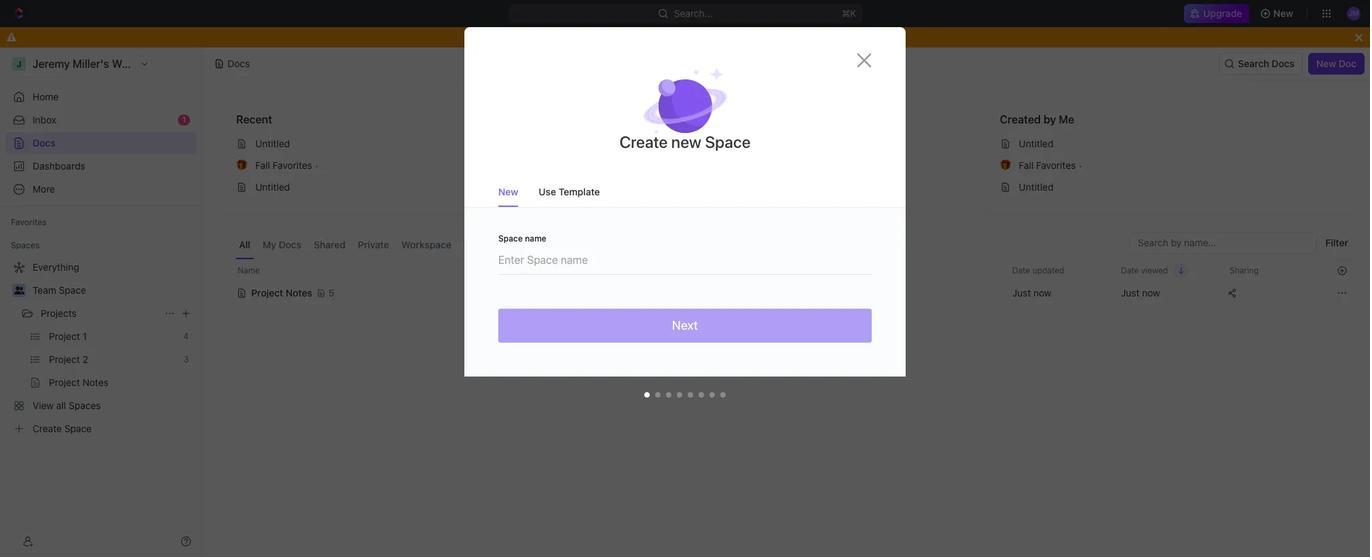 Task type: vqa. For each thing, say whether or not it's contained in the screenshot.
Date corresponding to Date viewed
yes



Task type: describe. For each thing, give the bounding box(es) containing it.
updated
[[1033, 265, 1065, 275]]

sharing
[[1230, 265, 1260, 275]]

team space
[[33, 285, 86, 296]]

enable
[[752, 31, 783, 43]]

favorites button
[[5, 215, 52, 231]]

1 horizontal spatial project
[[637, 138, 669, 149]]

notes inside row
[[286, 287, 312, 299]]

tab list containing all
[[236, 232, 561, 260]]

project notes inside row
[[251, 287, 312, 299]]

row containing project notes
[[219, 280, 1355, 307]]

fall favorites • for created by me
[[1019, 160, 1083, 171]]

1 now from the left
[[1034, 287, 1052, 299]]

created
[[1000, 113, 1042, 126]]

date updated button
[[1005, 260, 1073, 281]]

name
[[525, 234, 547, 244]]

shared button
[[311, 232, 349, 260]]

2 cell from the left
[[711, 281, 847, 306]]

use
[[539, 186, 556, 198]]

use template
[[539, 186, 600, 198]]

0 horizontal spatial project
[[251, 287, 283, 299]]

do
[[541, 31, 554, 43]]

workspace
[[402, 239, 452, 251]]

notifications?
[[682, 31, 743, 43]]

docs inside button
[[279, 239, 302, 251]]

🎁 for created by me
[[1000, 160, 1011, 171]]

enable
[[611, 31, 641, 43]]

projects
[[41, 308, 77, 319]]

private button
[[355, 232, 393, 260]]

upgrade
[[1204, 7, 1243, 19]]

1 cell from the left
[[219, 281, 234, 306]]

home link
[[5, 86, 197, 108]]

1 horizontal spatial project notes
[[637, 138, 697, 149]]

my
[[263, 239, 276, 251]]

date viewed
[[1122, 265, 1169, 275]]

new doc
[[1317, 58, 1357, 69]]

date for date viewed
[[1122, 265, 1140, 275]]

dashboards
[[33, 160, 85, 172]]

new doc button
[[1309, 53, 1365, 75]]

name
[[238, 265, 260, 275]]

new for new button
[[1274, 7, 1294, 19]]

docs up recent
[[228, 58, 250, 69]]

fall for created by me
[[1019, 160, 1034, 171]]

1
[[182, 115, 186, 125]]

1 just now from the left
[[1013, 287, 1052, 299]]

1 vertical spatial space
[[499, 234, 523, 244]]

upgrade link
[[1185, 4, 1250, 23]]

doc
[[1339, 58, 1357, 69]]

recent
[[236, 113, 272, 126]]

my docs button
[[259, 232, 305, 260]]

my docs
[[263, 239, 302, 251]]

browser
[[644, 31, 680, 43]]

this
[[813, 31, 829, 43]]

by
[[1044, 113, 1057, 126]]

2 now from the left
[[1143, 287, 1161, 299]]

spaces
[[11, 240, 40, 251]]

• for created by me
[[1079, 160, 1083, 171]]

1 just from the left
[[1013, 287, 1032, 299]]

archived button
[[514, 232, 561, 260]]

Search by name... text field
[[1139, 233, 1310, 253]]



Task type: locate. For each thing, give the bounding box(es) containing it.
0 horizontal spatial project notes
[[251, 287, 312, 299]]

row
[[219, 260, 1355, 282], [219, 280, 1355, 307]]

2 fall favorites • from the left
[[1019, 160, 1083, 171]]

now down date updated button
[[1034, 287, 1052, 299]]

1 fall favorites • from the left
[[255, 160, 319, 171]]

hide
[[790, 31, 810, 43]]

1 🎁 from the left
[[236, 160, 247, 171]]

0 vertical spatial new
[[1274, 7, 1294, 19]]

new left 'use'
[[499, 186, 519, 198]]

team
[[33, 285, 56, 296]]

just
[[1013, 287, 1032, 299], [1122, 287, 1140, 299]]

just down date viewed
[[1122, 287, 1140, 299]]

to
[[599, 31, 609, 43]]

new for doc
[[1317, 58, 1337, 69]]

next
[[672, 319, 698, 333]]

fall favorites •
[[255, 160, 319, 171], [1019, 160, 1083, 171]]

search...
[[674, 7, 713, 19]]

assigned button
[[461, 232, 509, 260]]

search docs button
[[1220, 53, 1303, 75]]

docs inside button
[[1272, 58, 1295, 69]]

dashboards link
[[5, 156, 197, 177]]

space name
[[499, 234, 547, 244]]

untitled link
[[231, 133, 579, 155], [995, 133, 1343, 155], [231, 177, 579, 198], [995, 177, 1343, 198]]

1 horizontal spatial now
[[1143, 287, 1161, 299]]

docs inside sidebar navigation
[[33, 137, 55, 149]]

1 date from the left
[[1013, 265, 1031, 275]]

1 fall from the left
[[255, 160, 270, 171]]

🎁 down created
[[1000, 160, 1011, 171]]

1 horizontal spatial date
[[1122, 265, 1140, 275]]

5
[[329, 287, 335, 299]]

1 horizontal spatial space
[[499, 234, 523, 244]]

new inside button
[[1274, 7, 1294, 19]]

all
[[239, 239, 251, 251]]

project notes
[[637, 138, 697, 149], [251, 287, 312, 299]]

2 vertical spatial new
[[499, 186, 519, 198]]

fall favorites • down by
[[1019, 160, 1083, 171]]

0 horizontal spatial just now
[[1013, 287, 1052, 299]]

you
[[556, 31, 573, 43]]

• for recent
[[315, 160, 319, 171]]

untitled
[[255, 138, 290, 149], [1019, 138, 1054, 149], [255, 181, 290, 193], [1019, 181, 1054, 193]]

⌘k
[[842, 7, 857, 19]]

2 horizontal spatial new
[[1317, 58, 1337, 69]]

new inside button
[[1317, 58, 1337, 69]]

1 vertical spatial new
[[1317, 58, 1337, 69]]

home
[[33, 91, 59, 103]]

fall down recent
[[255, 160, 270, 171]]

project
[[637, 138, 669, 149], [251, 287, 283, 299]]

fall down created
[[1019, 160, 1034, 171]]

space inside sidebar navigation
[[59, 285, 86, 296]]

sidebar navigation
[[0, 48, 203, 558]]

1 horizontal spatial just
[[1122, 287, 1140, 299]]

table containing project notes
[[219, 260, 1355, 307]]

1 • from the left
[[315, 160, 319, 171]]

new
[[672, 132, 702, 151]]

1 horizontal spatial •
[[1079, 160, 1083, 171]]

tree containing team space
[[5, 257, 197, 440]]

docs right search
[[1272, 58, 1295, 69]]

fall favorites • for recent
[[255, 160, 319, 171]]

table
[[219, 260, 1355, 307]]

2 horizontal spatial space
[[705, 132, 751, 151]]

projects link
[[41, 303, 159, 325]]

just now down date updated button
[[1013, 287, 1052, 299]]

0 horizontal spatial fall
[[255, 160, 270, 171]]

all button
[[236, 232, 254, 260]]

location
[[719, 265, 752, 275]]

cell
[[219, 281, 234, 306], [711, 281, 847, 306]]

search docs
[[1239, 58, 1295, 69]]

workspace button
[[398, 232, 455, 260]]

now down date viewed button
[[1143, 287, 1161, 299]]

date updated
[[1013, 265, 1065, 275]]

create new space
[[620, 132, 751, 151]]

1 horizontal spatial new
[[1274, 7, 1294, 19]]

•
[[315, 160, 319, 171], [1079, 160, 1083, 171]]

column header inside table
[[219, 260, 234, 282]]

1 row from the top
[[219, 260, 1355, 282]]

create new space dialog
[[465, 27, 906, 411]]

fall favorites • down recent
[[255, 160, 319, 171]]

template
[[559, 186, 600, 198]]

1 horizontal spatial just now
[[1122, 287, 1161, 299]]

notes
[[671, 138, 697, 149], [286, 287, 312, 299]]

next button
[[499, 309, 872, 343]]

me
[[1059, 113, 1075, 126]]

fall
[[255, 160, 270, 171], [1019, 160, 1034, 171]]

1 vertical spatial project
[[251, 287, 283, 299]]

docs
[[228, 58, 250, 69], [1272, 58, 1295, 69], [33, 137, 55, 149], [279, 239, 302, 251]]

created by me
[[1000, 113, 1075, 126]]

1 horizontal spatial fall favorites •
[[1019, 160, 1083, 171]]

0 horizontal spatial new
[[499, 186, 519, 198]]

want
[[575, 31, 597, 43]]

new inside dialog
[[499, 186, 519, 198]]

🎁
[[236, 160, 247, 171], [1000, 160, 1011, 171]]

create
[[620, 132, 668, 151]]

0 horizontal spatial notes
[[286, 287, 312, 299]]

row containing name
[[219, 260, 1355, 282]]

tree inside sidebar navigation
[[5, 257, 197, 440]]

docs link
[[5, 132, 197, 154]]

space right new
[[705, 132, 751, 151]]

new left the doc
[[1317, 58, 1337, 69]]

docs down inbox
[[33, 137, 55, 149]]

just down date updated button
[[1013, 287, 1032, 299]]

0 horizontal spatial •
[[315, 160, 319, 171]]

🎁 for recent
[[236, 160, 247, 171]]

new up search docs
[[1274, 7, 1294, 19]]

date viewed button
[[1113, 260, 1189, 281]]

2 🎁 from the left
[[1000, 160, 1011, 171]]

2 just now from the left
[[1122, 287, 1161, 299]]

0 horizontal spatial date
[[1013, 265, 1031, 275]]

0 horizontal spatial now
[[1034, 287, 1052, 299]]

private
[[358, 239, 389, 251]]

1 horizontal spatial fall
[[1019, 160, 1034, 171]]

2 just from the left
[[1122, 287, 1140, 299]]

0 vertical spatial space
[[705, 132, 751, 151]]

🎁 down recent
[[236, 160, 247, 171]]

notes right create
[[671, 138, 697, 149]]

project notes link
[[613, 133, 961, 155]]

0 horizontal spatial space
[[59, 285, 86, 296]]

0 horizontal spatial just
[[1013, 287, 1032, 299]]

tags
[[855, 265, 873, 275]]

just now
[[1013, 287, 1052, 299], [1122, 287, 1161, 299]]

0 horizontal spatial fall favorites •
[[255, 160, 319, 171]]

project down name
[[251, 287, 283, 299]]

archived
[[518, 239, 557, 251]]

space left 'name'
[[499, 234, 523, 244]]

space up the projects
[[59, 285, 86, 296]]

user group image
[[14, 287, 24, 295]]

team space link
[[33, 280, 194, 302]]

date for date updated
[[1013, 265, 1031, 275]]

notes left the 5
[[286, 287, 312, 299]]

inbox
[[33, 114, 56, 126]]

0 horizontal spatial cell
[[219, 281, 234, 306]]

2 date from the left
[[1122, 265, 1140, 275]]

column header
[[219, 260, 234, 282]]

0 horizontal spatial 🎁
[[236, 160, 247, 171]]

docs right 'my'
[[279, 239, 302, 251]]

assigned
[[464, 239, 505, 251]]

1 horizontal spatial notes
[[671, 138, 697, 149]]

shared
[[314, 239, 346, 251]]

2 • from the left
[[1079, 160, 1083, 171]]

Enter Space na﻿me text field
[[499, 243, 872, 274]]

search
[[1239, 58, 1270, 69]]

project left new
[[637, 138, 669, 149]]

new
[[1274, 7, 1294, 19], [1317, 58, 1337, 69], [499, 186, 519, 198]]

do you want to enable browser notifications? enable hide this
[[541, 31, 829, 43]]

tree
[[5, 257, 197, 440]]

tab list
[[236, 232, 561, 260]]

1 vertical spatial notes
[[286, 287, 312, 299]]

1 horizontal spatial 🎁
[[1000, 160, 1011, 171]]

0 vertical spatial project notes
[[637, 138, 697, 149]]

2 fall from the left
[[1019, 160, 1034, 171]]

1 vertical spatial project notes
[[251, 287, 312, 299]]

date left viewed
[[1122, 265, 1140, 275]]

date
[[1013, 265, 1031, 275], [1122, 265, 1140, 275]]

favorites
[[618, 113, 665, 126], [273, 160, 312, 171], [1037, 160, 1076, 171], [11, 217, 47, 228]]

viewed
[[1142, 265, 1169, 275]]

now
[[1034, 287, 1052, 299], [1143, 287, 1161, 299]]

fall for recent
[[255, 160, 270, 171]]

favorites inside button
[[11, 217, 47, 228]]

space
[[705, 132, 751, 151], [499, 234, 523, 244], [59, 285, 86, 296]]

date left updated
[[1013, 265, 1031, 275]]

2 vertical spatial space
[[59, 285, 86, 296]]

1 horizontal spatial cell
[[711, 281, 847, 306]]

0 vertical spatial project
[[637, 138, 669, 149]]

new button
[[1255, 3, 1302, 24]]

2 row from the top
[[219, 280, 1355, 307]]

0 vertical spatial notes
[[671, 138, 697, 149]]

just now down date viewed
[[1122, 287, 1161, 299]]



